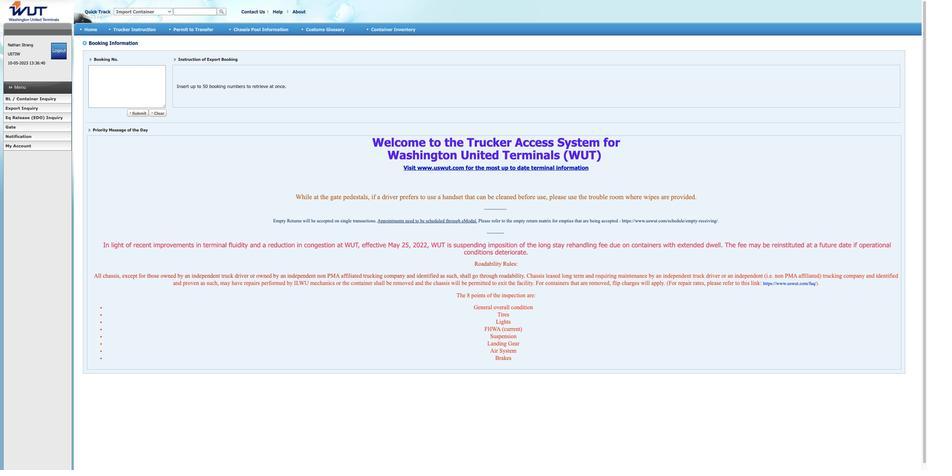 Task type: vqa. For each thing, say whether or not it's contained in the screenshot.
About
yes



Task type: describe. For each thing, give the bounding box(es) containing it.
2023
[[19, 61, 28, 65]]

inquiry for container
[[40, 96, 56, 101]]

quick
[[85, 9, 97, 14]]

inventory
[[394, 27, 416, 32]]

permit to transfer
[[174, 27, 213, 32]]

contact
[[241, 9, 258, 14]]

trucker
[[113, 27, 130, 32]]

export inquiry link
[[3, 104, 72, 113]]

export
[[5, 106, 20, 111]]

strang
[[22, 42, 33, 47]]

bl
[[5, 96, 11, 101]]

eq release (edo) inquiry
[[5, 115, 63, 120]]

0 horizontal spatial container
[[16, 96, 38, 101]]

notification link
[[3, 132, 72, 141]]

about link
[[293, 9, 306, 14]]

nathan strang
[[8, 42, 33, 47]]

permit
[[174, 27, 188, 32]]

(edo)
[[31, 115, 45, 120]]

bl / container inquiry
[[5, 96, 56, 101]]

05-
[[14, 61, 19, 65]]

release
[[12, 115, 30, 120]]

export inquiry
[[5, 106, 38, 111]]

chassis
[[234, 27, 250, 32]]

bl / container inquiry link
[[3, 94, 72, 104]]

login image
[[51, 43, 67, 59]]

about
[[293, 9, 306, 14]]

eq
[[5, 115, 11, 120]]



Task type: locate. For each thing, give the bounding box(es) containing it.
eq release (edo) inquiry link
[[3, 113, 72, 122]]

us
[[260, 9, 265, 14]]

container
[[371, 27, 393, 32], [16, 96, 38, 101]]

/
[[12, 96, 15, 101]]

my
[[5, 143, 12, 148]]

0 vertical spatial inquiry
[[40, 96, 56, 101]]

1 vertical spatial container
[[16, 96, 38, 101]]

home
[[84, 27, 97, 32]]

chassis pool information
[[234, 27, 289, 32]]

nathan
[[8, 42, 20, 47]]

my account
[[5, 143, 31, 148]]

account
[[13, 143, 31, 148]]

2 vertical spatial inquiry
[[46, 115, 63, 120]]

0 vertical spatial container
[[371, 27, 393, 32]]

inquiry down bl / container inquiry
[[22, 106, 38, 111]]

my account link
[[3, 141, 72, 151]]

help
[[273, 9, 283, 14]]

container up 'export inquiry'
[[16, 96, 38, 101]]

10-05-2023 13:36:40
[[8, 61, 45, 65]]

pool
[[251, 27, 261, 32]]

quick track
[[85, 9, 110, 14]]

contact us link
[[241, 9, 265, 14]]

transfer
[[195, 27, 213, 32]]

customs
[[306, 27, 325, 32]]

glossary
[[326, 27, 345, 32]]

trucker instruction
[[113, 27, 156, 32]]

customs glossary
[[306, 27, 345, 32]]

inquiry for (edo)
[[46, 115, 63, 120]]

inquiry up export inquiry link
[[40, 96, 56, 101]]

instruction
[[131, 27, 156, 32]]

inquiry
[[40, 96, 56, 101], [22, 106, 38, 111], [46, 115, 63, 120]]

1 horizontal spatial container
[[371, 27, 393, 32]]

notification
[[5, 134, 32, 139]]

1 vertical spatial inquiry
[[22, 106, 38, 111]]

to
[[189, 27, 194, 32]]

gate link
[[3, 122, 72, 132]]

help link
[[273, 9, 283, 14]]

ustiw
[[8, 51, 20, 56]]

None text field
[[174, 8, 217, 15]]

track
[[98, 9, 110, 14]]

container inventory
[[371, 27, 416, 32]]

gate
[[5, 125, 16, 129]]

10-
[[8, 61, 14, 65]]

13:36:40
[[29, 61, 45, 65]]

container left inventory
[[371, 27, 393, 32]]

inquiry right (edo) at top
[[46, 115, 63, 120]]

information
[[262, 27, 289, 32]]

contact us
[[241, 9, 265, 14]]



